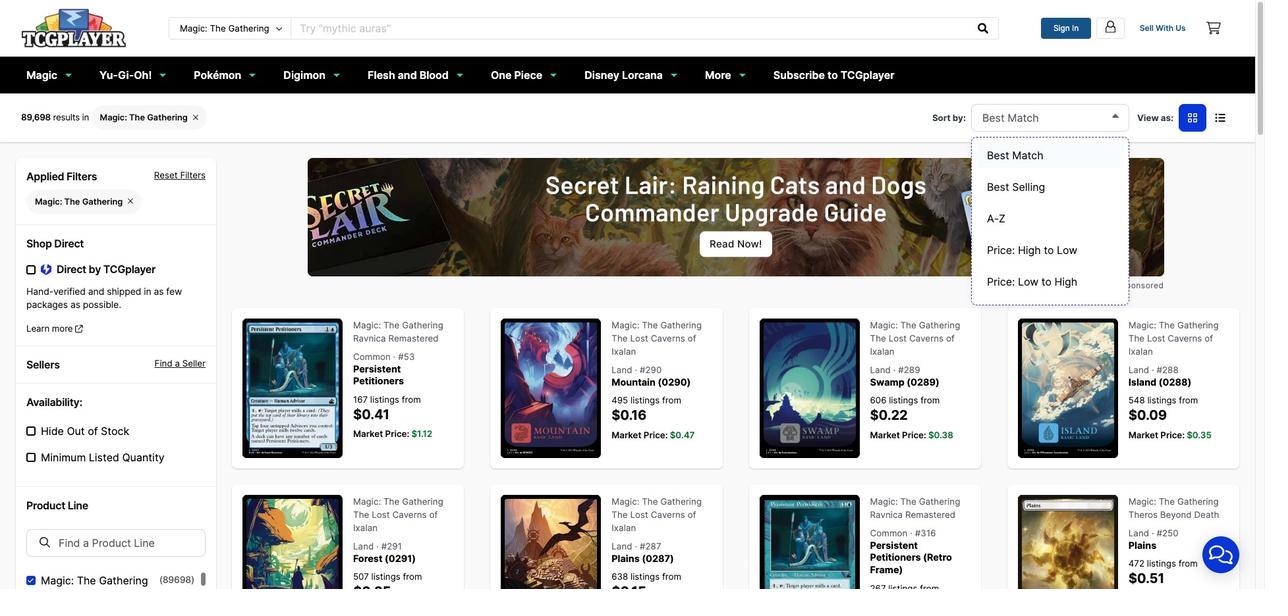 Task type: locate. For each thing, give the bounding box(es) containing it.
0 vertical spatial plains
[[1129, 540, 1157, 551]]

0 vertical spatial tcgplayer
[[841, 68, 895, 81]]

petitioners up 167 on the bottom left of page
[[353, 376, 404, 387]]

1 horizontal spatial remastered
[[905, 510, 956, 520]]

common inside the common · #316 persistent petitioners (retro frame)
[[870, 528, 908, 539]]

495
[[612, 396, 628, 406]]

lorcana
[[622, 68, 663, 81]]

persistent down #53
[[353, 363, 401, 375]]

the up beyond
[[1159, 497, 1175, 507]]

best left selling
[[987, 180, 1009, 193]]

best match up best selling
[[987, 149, 1044, 162]]

digimon
[[284, 68, 326, 81]]

0 vertical spatial remastered
[[388, 333, 439, 344]]

in inside hand-verified and shipped in as few packages as possible.
[[144, 286, 151, 297]]

0 vertical spatial as
[[154, 286, 164, 297]]

caverns for $0.16
[[651, 333, 685, 344]]

magic: the gathering button down applied filters
[[26, 190, 142, 214]]

common inside common · #53 persistent petitioners
[[353, 352, 391, 362]]

0 horizontal spatial persistent
[[353, 363, 401, 375]]

from down (0289) at the bottom of page
[[921, 396, 940, 406]]

ixalan for $0.22
[[870, 346, 895, 357]]

list box
[[971, 137, 1129, 305]]

listings inside 606 listings from $0.22 market price: $0.38
[[889, 396, 918, 406]]

the up land · #287 plains (0287)
[[612, 510, 628, 520]]

land left #287
[[612, 541, 632, 552]]

in right shipped
[[144, 286, 151, 297]]

land for (0291)
[[353, 541, 374, 552]]

plains up 638
[[612, 553, 640, 564]]

low up price: low to high
[[1057, 244, 1078, 257]]

from for $0.51
[[1179, 559, 1198, 570]]

match right by:
[[1008, 111, 1039, 124]]

common
[[353, 352, 391, 362], [870, 528, 908, 539]]

xmark image
[[193, 113, 198, 122]]

land for (0287)
[[612, 541, 632, 552]]

product line
[[26, 500, 88, 513]]

magic
[[26, 68, 57, 81]]

to
[[828, 68, 838, 81], [1044, 244, 1054, 257], [1042, 275, 1052, 288]]

0 horizontal spatial remastered
[[388, 333, 439, 344]]

·
[[393, 352, 396, 362], [635, 365, 637, 375], [893, 365, 896, 375], [1152, 365, 1154, 375], [910, 528, 913, 539], [1152, 528, 1154, 539], [376, 541, 379, 552], [635, 541, 637, 552]]

shipped
[[107, 286, 141, 297]]

(retro
[[923, 552, 952, 564]]

#287
[[640, 541, 661, 552]]

2 filters from the left
[[180, 170, 206, 180]]

1 horizontal spatial magic: the gathering ravnica remastered
[[870, 497, 960, 520]]

listings up $0.09
[[1147, 396, 1177, 406]]

· inside common · #53 persistent petitioners
[[393, 352, 396, 362]]

1 horizontal spatial in
[[144, 286, 151, 297]]

match up selling
[[1012, 149, 1044, 162]]

magic:
[[100, 113, 127, 123], [35, 197, 62, 207], [353, 320, 381, 331], [612, 320, 639, 331], [870, 320, 898, 331], [1129, 320, 1156, 331], [353, 497, 381, 507], [612, 497, 639, 507], [870, 497, 898, 507], [1129, 497, 1156, 507], [41, 575, 74, 588]]

price: for $0.22
[[902, 430, 926, 441]]

· up swamp on the right of the page
[[893, 365, 896, 375]]

1 horizontal spatial petitioners
[[870, 552, 921, 564]]

lost up #289
[[889, 333, 907, 344]]

magic: inside magic: the gathering theros beyond death
[[1129, 497, 1156, 507]]

0 horizontal spatial low
[[1018, 275, 1039, 288]]

1 vertical spatial in
[[144, 286, 151, 297]]

land for (0289)
[[870, 365, 891, 375]]

a list of results image
[[1215, 112, 1226, 123]]

market down $0.22
[[870, 430, 900, 441]]

89698
[[163, 575, 191, 586]]

view as:
[[1137, 112, 1174, 123]]

to down price: high to low
[[1042, 275, 1052, 288]]

low
[[1057, 244, 1078, 257], [1018, 275, 1039, 288]]

the up #289
[[900, 320, 917, 331]]

the up swamp on the right of the page
[[870, 333, 886, 344]]

magic: the gathering the lost caverns of ixalan
[[612, 320, 702, 357], [870, 320, 960, 357], [1129, 320, 1219, 357], [353, 497, 443, 534], [612, 497, 702, 534]]

472 listings from $0.51
[[1129, 559, 1198, 587]]

the up mountain
[[612, 333, 628, 344]]

magic: the gathering the lost caverns of ixalan for $0.22
[[870, 320, 960, 357]]

· left #250
[[1152, 528, 1154, 539]]

magic: the gathering ravnica remastered
[[353, 320, 443, 344], [870, 497, 960, 520]]

persistent petitioners (retro frame) image
[[759, 495, 860, 590]]

0 horizontal spatial magic: the gathering ravnica remastered
[[353, 320, 443, 344]]

magic: the gathering down applied filters
[[35, 197, 123, 207]]

from inside 495 listings from $0.16 market price: $0.47
[[662, 396, 681, 406]]

listings inside 548 listings from $0.09 market price: $0.35
[[1147, 396, 1177, 406]]

the up #291
[[384, 497, 400, 507]]

availability:
[[26, 396, 82, 409]]

0 vertical spatial common
[[353, 352, 391, 362]]

0 horizontal spatial ravnica
[[353, 333, 386, 344]]

0 vertical spatial persistent
[[353, 363, 401, 375]]

(0288)
[[1159, 377, 1192, 388]]

ixalan up mountain
[[612, 346, 636, 357]]

sellers
[[26, 359, 60, 372]]

xmark image
[[128, 197, 133, 206]]

1 horizontal spatial ravnica
[[870, 510, 903, 520]]

persistent up frame)
[[870, 540, 918, 551]]

learn
[[26, 324, 50, 334]]

listings inside 167 listings from $0.41 market price: $1.12
[[370, 395, 399, 405]]

1 vertical spatial ravnica
[[870, 510, 903, 520]]

market inside 606 listings from $0.22 market price: $0.38
[[870, 430, 900, 441]]

common left #53
[[353, 352, 391, 362]]

market for $0.41
[[353, 429, 383, 440]]

gathering up #289
[[919, 320, 960, 331]]

$0.41
[[353, 407, 389, 423]]

remastered up #316
[[905, 510, 956, 520]]

filters inside button
[[180, 170, 206, 180]]

in
[[82, 112, 91, 123], [144, 286, 151, 297]]

best inside field
[[982, 111, 1005, 124]]

1 horizontal spatial persistent
[[870, 540, 918, 551]]

land · #250 plains
[[1129, 528, 1179, 551]]

listings for $0.51
[[1147, 559, 1176, 570]]

0 horizontal spatial and
[[88, 286, 104, 297]]

the up #290
[[642, 320, 658, 331]]

best right by:
[[982, 111, 1005, 124]]

land inside land · #287 plains (0287)
[[612, 541, 632, 552]]

and right flesh
[[398, 68, 417, 81]]

user icon image
[[1104, 20, 1117, 33]]

high up price: low to high
[[1018, 244, 1041, 257]]

1 vertical spatial best
[[987, 149, 1009, 162]]

lost up #290
[[630, 333, 648, 344]]

market inside 548 listings from $0.09 market price: $0.35
[[1129, 430, 1158, 441]]

petitioners for common · #53 persistent petitioners
[[353, 376, 404, 387]]

check image
[[28, 578, 33, 585]]

market inside 167 listings from $0.41 market price: $1.12
[[353, 429, 383, 440]]

petitioners up frame)
[[870, 552, 921, 564]]

0 vertical spatial and
[[398, 68, 417, 81]]

ixalan for $0.16
[[612, 346, 636, 357]]

0 vertical spatial in
[[82, 112, 91, 123]]

the down product line field
[[77, 575, 96, 588]]

price: inside 548 listings from $0.09 market price: $0.35
[[1161, 430, 1185, 441]]

1 vertical spatial and
[[88, 286, 104, 297]]

None text field
[[291, 18, 969, 39]]

0 vertical spatial match
[[1008, 111, 1039, 124]]

magic: the gathering ravnica remastered up #53
[[353, 320, 443, 344]]

0 vertical spatial magic: the gathering
[[100, 113, 188, 123]]

price: for $0.09
[[1161, 430, 1185, 441]]

magic: the gathering the lost caverns of ixalan up #287
[[612, 497, 702, 534]]

land inside "land · #288 island (0288)"
[[1129, 365, 1149, 375]]

common · #53 persistent petitioners
[[353, 352, 415, 387]]

· inside 'land · #291 forest (0291)'
[[376, 541, 379, 552]]

ravnica up the common · #316 persistent petitioners (retro frame)
[[870, 510, 903, 520]]

find
[[155, 359, 172, 369]]

magic: up the 'theros' in the bottom right of the page
[[1129, 497, 1156, 507]]

market inside 495 listings from $0.16 market price: $0.47
[[612, 430, 642, 441]]

caverns up #289
[[909, 333, 944, 344]]

and
[[398, 68, 417, 81], [88, 286, 104, 297]]

land down the 'theros' in the bottom right of the page
[[1129, 528, 1149, 539]]

· left "#288" at the right
[[1152, 365, 1154, 375]]

1 filters from the left
[[67, 170, 97, 183]]

price: inside 495 listings from $0.16 market price: $0.47
[[644, 430, 668, 441]]

petitioners inside the common · #316 persistent petitioners (retro frame)
[[870, 552, 921, 564]]

0 horizontal spatial common
[[353, 352, 391, 362]]

a-z
[[987, 212, 1006, 225]]

to for price: low to high
[[1042, 275, 1052, 288]]

1 horizontal spatial and
[[398, 68, 417, 81]]

caverns up "#288" at the right
[[1168, 333, 1202, 344]]

0 horizontal spatial tcgplayer
[[103, 263, 156, 276]]

price: inside 606 listings from $0.22 market price: $0.38
[[902, 430, 926, 441]]

stock
[[101, 425, 129, 438]]

land for (0288)
[[1129, 365, 1149, 375]]

the down oh!
[[129, 113, 145, 123]]

1 horizontal spatial common
[[870, 528, 908, 539]]

direct up 'verified'
[[57, 263, 86, 276]]

1 vertical spatial high
[[1055, 275, 1078, 288]]

plains image
[[1018, 495, 1118, 590]]

as down 'verified'
[[70, 299, 80, 311]]

land inside 'land · #291 forest (0291)'
[[353, 541, 374, 552]]

magic: down applied
[[35, 197, 62, 207]]

best
[[982, 111, 1005, 124], [987, 149, 1009, 162], [987, 180, 1009, 193]]

land · #287 plains (0287)
[[612, 541, 674, 564]]

0 vertical spatial low
[[1057, 244, 1078, 257]]

hide
[[41, 425, 64, 438]]

magic: the gathering for xmark icon
[[35, 197, 123, 207]]

from up $1.12
[[402, 395, 421, 405]]

plains (0287) image
[[501, 495, 601, 590]]

petitioners inside common · #53 persistent petitioners
[[353, 376, 404, 387]]

· inside land · #250 plains
[[1152, 528, 1154, 539]]

forest
[[353, 553, 383, 564]]

2 vertical spatial to
[[1042, 275, 1052, 288]]

common left #316
[[870, 528, 908, 539]]

ravnica up common · #53 persistent petitioners
[[353, 333, 386, 344]]

magic: the gathering
[[100, 113, 188, 123], [35, 197, 123, 207], [41, 575, 148, 588]]

0 horizontal spatial filters
[[67, 170, 97, 183]]

remastered up #53
[[388, 333, 439, 344]]

market for $0.09
[[1129, 430, 1158, 441]]

direct
[[54, 237, 84, 250], [57, 263, 86, 276]]

land inside land · #289 swamp (0289)
[[870, 365, 891, 375]]

plains up 472
[[1129, 540, 1157, 551]]

0 vertical spatial magic: the gathering ravnica remastered
[[353, 320, 443, 344]]

lost up #287
[[630, 510, 648, 520]]

sell
[[1140, 23, 1154, 33]]

gathering inside magic: the gathering theros beyond death
[[1178, 497, 1219, 507]]

seller
[[182, 359, 206, 369]]

ixalan up swamp on the right of the page
[[870, 346, 895, 357]]

and up the possible.
[[88, 286, 104, 297]]

1 vertical spatial to
[[1044, 244, 1054, 257]]

listings up $0.41
[[370, 395, 399, 405]]

few
[[166, 286, 182, 297]]

· inside "land · #288 island (0288)"
[[1152, 365, 1154, 375]]

lost
[[630, 333, 648, 344], [889, 333, 907, 344], [1147, 333, 1165, 344], [372, 510, 390, 520], [630, 510, 648, 520]]

filters right reset
[[180, 170, 206, 180]]

frame)
[[870, 565, 903, 576]]

ixalan for $0.09
[[1129, 346, 1153, 357]]

from for $0.16
[[662, 396, 681, 406]]

high
[[1018, 244, 1041, 257], [1055, 275, 1078, 288]]

the inside magic: the gathering theros beyond death
[[1159, 497, 1175, 507]]

caverns up #290
[[651, 333, 685, 344]]

island
[[1129, 377, 1157, 388]]

market
[[353, 429, 383, 440], [612, 430, 642, 441], [870, 430, 900, 441], [1129, 430, 1158, 441]]

gi-
[[118, 68, 134, 81]]

tcgplayer inside subscribe to tcgplayer link
[[841, 68, 895, 81]]

sign
[[1054, 23, 1070, 33]]

0 vertical spatial direct
[[54, 237, 84, 250]]

with
[[1156, 23, 1174, 33]]

to up price: low to high
[[1044, 244, 1054, 257]]

the up island at the right bottom of the page
[[1129, 333, 1145, 344]]

land up mountain
[[612, 365, 632, 375]]

plains inside land · #250 plains
[[1129, 540, 1157, 551]]

0 horizontal spatial plains
[[612, 553, 640, 564]]

filters right applied
[[67, 170, 97, 183]]

magic: the gathering the lost caverns of ixalan up "#288" at the right
[[1129, 320, 1219, 357]]

magic: the gathering for xmark image on the left
[[100, 113, 188, 123]]

application
[[1187, 521, 1255, 590]]

1 horizontal spatial high
[[1055, 275, 1078, 288]]

1 horizontal spatial filters
[[180, 170, 206, 180]]

persistent inside the common · #316 persistent petitioners (retro frame)
[[870, 540, 918, 551]]

the up #287
[[642, 497, 658, 507]]

price: inside 167 listings from $0.41 market price: $1.12
[[385, 429, 409, 440]]

lost up "#288" at the right
[[1147, 333, 1165, 344]]

0 vertical spatial best
[[982, 111, 1005, 124]]

price: left $0.38
[[902, 430, 926, 441]]

from for $0.22
[[921, 396, 940, 406]]

island (0288) image
[[1018, 319, 1118, 458]]

Minimum Listed Quantity checkbox
[[26, 454, 36, 463]]

arrow up right from square image
[[75, 325, 83, 333]]

from for $0.41
[[402, 395, 421, 405]]

1 vertical spatial petitioners
[[870, 552, 921, 564]]

0 vertical spatial best match
[[982, 111, 1039, 124]]

market down $0.16
[[612, 430, 642, 441]]

theros
[[1129, 510, 1158, 520]]

0 vertical spatial magic: the gathering button
[[91, 105, 207, 130]]

· inside the common · #316 persistent petitioners (retro frame)
[[910, 528, 913, 539]]

us
[[1176, 23, 1186, 33]]

1 vertical spatial persistent
[[870, 540, 918, 551]]

0 horizontal spatial in
[[82, 112, 91, 123]]

filters for applied filters
[[67, 170, 97, 183]]

the up "#288" at the right
[[1159, 320, 1175, 331]]

· left #53
[[393, 352, 396, 362]]

tcgplayer for direct by tcgplayer
[[103, 263, 156, 276]]

from down #250
[[1179, 559, 1198, 570]]

548 listings from $0.09 market price: $0.35
[[1129, 396, 1212, 441]]

price: high to low
[[987, 244, 1078, 257]]

· inside land · #289 swamp (0289)
[[893, 365, 896, 375]]

1 horizontal spatial low
[[1057, 244, 1078, 257]]

gathering
[[147, 113, 188, 123], [82, 197, 123, 207], [402, 320, 443, 331], [661, 320, 702, 331], [919, 320, 960, 331], [1178, 320, 1219, 331], [402, 497, 443, 507], [661, 497, 702, 507], [919, 497, 960, 507], [1178, 497, 1219, 507], [99, 575, 148, 588]]

ixalan up island at the right bottom of the page
[[1129, 346, 1153, 357]]

land up island at the right bottom of the page
[[1129, 365, 1149, 375]]

listings for $0.09
[[1147, 396, 1177, 406]]

listings inside 472 listings from $0.51
[[1147, 559, 1176, 570]]

shop direct
[[26, 237, 84, 250]]

167
[[353, 395, 368, 405]]

0 vertical spatial high
[[1018, 244, 1041, 257]]

· inside land · #290 mountain (0290)
[[635, 365, 637, 375]]

1 vertical spatial magic: the gathering
[[35, 197, 123, 207]]

1 vertical spatial tcgplayer
[[103, 263, 156, 276]]

match inside field
[[1008, 111, 1039, 124]]

caret down image
[[1112, 111, 1119, 122]]

persistent for common · #316 persistent petitioners (retro frame)
[[870, 540, 918, 551]]

1 horizontal spatial tcgplayer
[[841, 68, 895, 81]]

best for list box containing best match
[[987, 149, 1009, 162]]

0 vertical spatial petitioners
[[353, 376, 404, 387]]

in right results
[[82, 112, 91, 123]]

as
[[154, 286, 164, 297], [70, 299, 80, 311]]

from inside 472 listings from $0.51
[[1179, 559, 1198, 570]]

plains inside land · #287 plains (0287)
[[612, 553, 640, 564]]

price: left $0.35
[[1161, 430, 1185, 441]]

1 horizontal spatial plains
[[1129, 540, 1157, 551]]

low down price: high to low
[[1018, 275, 1039, 288]]

match
[[1008, 111, 1039, 124], [1012, 149, 1044, 162]]

magic: the gathering the lost caverns of ixalan up #289
[[870, 320, 960, 357]]

market down $0.09
[[1129, 430, 1158, 441]]

from down (0290)
[[662, 396, 681, 406]]

sort by:
[[932, 112, 966, 123]]

gathering up death
[[1178, 497, 1219, 507]]

magic: the gathering theros beyond death
[[1129, 497, 1219, 520]]

magic: the gathering down product line field
[[41, 575, 148, 588]]

1 vertical spatial common
[[870, 528, 908, 539]]

minimum listed quantity
[[41, 452, 165, 465]]

gathering down product line field
[[99, 575, 148, 588]]

sign in
[[1054, 23, 1079, 33]]

magic: the gathering the lost caverns of ixalan up #290
[[612, 320, 702, 357]]

land inside land · #250 plains
[[1129, 528, 1149, 539]]

· left #316
[[910, 528, 913, 539]]

lost for $0.16
[[630, 333, 648, 344]]

Best Match field
[[971, 104, 1129, 132]]

common · #316 persistent petitioners (retro frame)
[[870, 528, 952, 576]]

from inside 606 listings from $0.22 market price: $0.38
[[921, 396, 940, 406]]

filters for reset filters
[[180, 170, 206, 180]]

petitioners
[[353, 376, 404, 387], [870, 552, 921, 564]]

0 horizontal spatial petitioners
[[353, 376, 404, 387]]

from inside 548 listings from $0.09 market price: $0.35
[[1179, 396, 1198, 406]]

persistent inside common · #53 persistent petitioners
[[353, 363, 401, 375]]

land inside land · #290 mountain (0290)
[[612, 365, 632, 375]]

death
[[1194, 510, 1219, 520]]

· inside land · #287 plains (0287)
[[635, 541, 637, 552]]

a
[[175, 359, 180, 369]]

land up swamp on the right of the page
[[870, 365, 891, 375]]

#290
[[640, 365, 662, 375]]

0 horizontal spatial as
[[70, 299, 80, 311]]

persistent
[[353, 363, 401, 375], [870, 540, 918, 551]]

from inside 167 listings from $0.41 market price: $1.12
[[402, 395, 421, 405]]

#53
[[398, 352, 415, 362]]

1 vertical spatial as
[[70, 299, 80, 311]]

magic: up land · #287 plains (0287)
[[612, 497, 639, 507]]

1 vertical spatial plains
[[612, 553, 640, 564]]

listings inside 495 listings from $0.16 market price: $0.47
[[631, 396, 660, 406]]



Task type: vqa. For each thing, say whether or not it's contained in the screenshot.


Task type: describe. For each thing, give the bounding box(es) containing it.
· for common · #53 persistent petitioners
[[393, 352, 396, 362]]

1 vertical spatial magic: the gathering ravnica remastered
[[870, 497, 960, 520]]

$0.22
[[870, 407, 908, 424]]

subscribe
[[773, 68, 825, 81]]

#250
[[1157, 528, 1179, 539]]

caverns for $0.09
[[1168, 333, 1202, 344]]

606
[[870, 396, 887, 406]]

by
[[89, 263, 101, 276]]

direct by tcgplayer image
[[41, 264, 51, 276]]

from down (0287)
[[662, 572, 681, 583]]

plains for plains (0287)
[[612, 553, 640, 564]]

Magic: The Gathering checkbox
[[26, 577, 36, 586]]

common for common · #53 persistent petitioners
[[353, 352, 391, 362]]

disney lorcana
[[585, 68, 663, 81]]

ixalan up land · #287 plains (0287)
[[612, 523, 636, 534]]

plains for plains
[[1129, 540, 1157, 551]]

lost up #291
[[372, 510, 390, 520]]

sponsored link
[[307, 158, 1164, 292]]

· for land · #289 swamp (0289)
[[893, 365, 896, 375]]

507
[[353, 572, 369, 583]]

land · #290 mountain (0290)
[[612, 365, 691, 388]]

as:
[[1161, 112, 1174, 123]]

1 horizontal spatial as
[[154, 286, 164, 297]]

swamp (0289) image
[[759, 319, 860, 458]]

magic: the gathering the lost caverns of ixalan for $0.09
[[1129, 320, 1219, 357]]

· for common · #316 persistent petitioners (retro frame)
[[910, 528, 913, 539]]

tcgplayer for subscribe to tcgplayer
[[841, 68, 895, 81]]

0 horizontal spatial high
[[1018, 244, 1041, 257]]

0 vertical spatial ravnica
[[353, 333, 386, 344]]

magic: up land · #290 mountain (0290)
[[612, 320, 639, 331]]

(0290)
[[658, 377, 691, 388]]

(0289)
[[907, 377, 940, 388]]

best match inside field
[[982, 111, 1039, 124]]

common for common · #316 persistent petitioners (retro frame)
[[870, 528, 908, 539]]

from for $0.09
[[1179, 396, 1198, 406]]

magic: up 'land · #291 forest (0291)'
[[353, 497, 381, 507]]

gathering up "#288" at the right
[[1178, 320, 1219, 331]]

persistent petitioners image
[[242, 319, 343, 458]]

more
[[705, 68, 731, 81]]

swamp
[[870, 377, 905, 388]]

0 vertical spatial to
[[828, 68, 838, 81]]

gathering up #290
[[661, 320, 702, 331]]

price: for $0.41
[[385, 429, 409, 440]]

Hide Out of Stock checkbox
[[26, 427, 36, 436]]

best selling
[[987, 180, 1045, 193]]

a grid of results image
[[1188, 112, 1197, 123]]

495 listings from $0.16 market price: $0.47
[[612, 396, 695, 441]]

product
[[26, 500, 65, 513]]

gathering left xmark image on the left
[[147, 113, 188, 123]]

oh!
[[134, 68, 152, 81]]

167 listings from $0.41 market price: $1.12
[[353, 395, 432, 440]]

price: for $0.16
[[644, 430, 668, 441]]

2 vertical spatial magic: the gathering
[[41, 575, 148, 588]]

yu-
[[100, 68, 118, 81]]

1 vertical spatial best match
[[987, 149, 1044, 162]]

#289
[[898, 365, 920, 375]]

sort
[[932, 112, 951, 123]]

sponsored
[[1121, 280, 1164, 290]]

price: low to high
[[987, 275, 1078, 288]]

land for (0290)
[[612, 365, 632, 375]]

$0.16
[[612, 407, 647, 424]]

#288
[[1157, 365, 1179, 375]]

applied
[[26, 170, 64, 183]]

magic: up the common · #316 persistent petitioners (retro frame)
[[870, 497, 898, 507]]

Direct by TCGplayer checkbox
[[26, 265, 36, 274]]

forest (0291) image
[[242, 495, 343, 590]]

638
[[612, 572, 628, 583]]

magic: right magic: the gathering option
[[41, 575, 74, 588]]

out
[[67, 425, 85, 438]]

ixalan up forest
[[353, 523, 378, 534]]

Product Line field
[[26, 530, 206, 558]]

subscribe to tcgplayer
[[773, 68, 895, 81]]

gathering up #287
[[661, 497, 702, 507]]

best for best match field
[[982, 111, 1005, 124]]

472
[[1129, 559, 1145, 570]]

possible.
[[83, 299, 121, 311]]

1 vertical spatial match
[[1012, 149, 1044, 162]]

the down applied filters
[[64, 197, 80, 207]]

hand-verified and shipped in as few packages as possible.
[[26, 286, 182, 311]]

638 listings from
[[612, 572, 681, 583]]

(0291)
[[385, 553, 416, 564]]

verified
[[53, 286, 86, 297]]

land · #289 swamp (0289)
[[870, 365, 940, 388]]

the up #316
[[900, 497, 917, 507]]

applied filters
[[26, 170, 97, 183]]

petitioners for common · #316 persistent petitioners (retro frame)
[[870, 552, 921, 564]]

pokémon
[[194, 68, 241, 81]]

magic: the gathering the lost caverns of ixalan up #291
[[353, 497, 443, 534]]

caverns up #291
[[392, 510, 427, 520]]

606 listings from $0.22 market price: $0.38
[[870, 396, 953, 441]]

list box containing best match
[[971, 137, 1129, 305]]

view
[[1137, 112, 1159, 123]]

line
[[68, 500, 88, 513]]

find a seller
[[155, 359, 206, 369]]

shop
[[26, 237, 52, 250]]

reset filters
[[154, 170, 206, 180]]

mtg sld cats and dogs commander upgrade guide image
[[307, 158, 1164, 276]]

gathering up (0291) on the bottom of page
[[402, 497, 443, 507]]

flesh and blood
[[368, 68, 449, 81]]

price: down price: high to low
[[987, 275, 1015, 288]]

sell with us
[[1140, 23, 1186, 33]]

blood
[[420, 68, 449, 81]]

land · #288 island (0288)
[[1129, 365, 1192, 388]]

listed
[[89, 452, 119, 465]]

89,698 results
[[21, 112, 82, 123]]

magic: down the yu-
[[100, 113, 127, 123]]

to for price: high to low
[[1044, 244, 1054, 257]]

· for land · #287 plains (0287)
[[635, 541, 637, 552]]

gathering up #316
[[919, 497, 960, 507]]

magic: the gathering the lost caverns of ixalan for $0.16
[[612, 320, 702, 357]]

market for $0.16
[[612, 430, 642, 441]]

lost for $0.22
[[889, 333, 907, 344]]

1 vertical spatial remastered
[[905, 510, 956, 520]]

$0.35
[[1187, 430, 1212, 441]]

mountain (0290) image
[[501, 319, 601, 458]]

gathering up #53
[[402, 320, 443, 331]]

magic: down the sponsored
[[1129, 320, 1156, 331]]

caverns for $0.22
[[909, 333, 944, 344]]

and inside hand-verified and shipped in as few packages as possible.
[[88, 286, 104, 297]]

reset filters button
[[154, 168, 206, 184]]

listings down (0287)
[[631, 572, 660, 583]]

more
[[52, 324, 73, 334]]

gathering left xmark icon
[[82, 197, 123, 207]]

listings for $0.16
[[631, 396, 660, 406]]

price: down z
[[987, 244, 1015, 257]]

$1.12
[[411, 429, 432, 440]]

magic: up common · #53 persistent petitioners
[[353, 320, 381, 331]]

market for $0.22
[[870, 430, 900, 441]]

listings for $0.22
[[889, 396, 918, 406]]

the up forest
[[353, 510, 369, 520]]

persistent for common · #53 persistent petitioners
[[353, 363, 401, 375]]

disney
[[585, 68, 619, 81]]

1 vertical spatial direct
[[57, 263, 86, 276]]

(0287)
[[642, 553, 674, 564]]

the up #53
[[384, 320, 400, 331]]

$0.47
[[670, 430, 695, 441]]

find a seller link
[[116, 357, 206, 373]]

tcgplayer.com image
[[21, 8, 127, 48]]

caverns up #287
[[651, 510, 685, 520]]

hand-
[[26, 286, 53, 297]]

hide out of stock
[[41, 425, 129, 438]]

submit your search image
[[978, 23, 989, 33]]

listings for $0.41
[[370, 395, 399, 405]]

learn more
[[26, 324, 75, 334]]

by:
[[953, 112, 966, 123]]

1 vertical spatial low
[[1018, 275, 1039, 288]]

1 vertical spatial magic: the gathering button
[[26, 190, 142, 214]]

2 vertical spatial best
[[987, 180, 1009, 193]]

· for land · #288 island (0288)
[[1152, 365, 1154, 375]]

flesh
[[368, 68, 395, 81]]

magnifying glass image
[[40, 538, 50, 548]]

a-
[[987, 212, 999, 225]]

· for land · #290 mountain (0290)
[[635, 365, 637, 375]]

548
[[1129, 396, 1145, 406]]

z
[[999, 212, 1006, 225]]

· for land · #250 plains
[[1152, 528, 1154, 539]]

in
[[1072, 23, 1079, 33]]

from down (0291) on the bottom of page
[[403, 572, 422, 583]]

listings down (0291) on the bottom of page
[[371, 572, 400, 583]]

packages
[[26, 299, 68, 311]]

magic: up land · #289 swamp (0289)
[[870, 320, 898, 331]]

lost for $0.09
[[1147, 333, 1165, 344]]

beyond
[[1160, 510, 1192, 520]]

reset
[[154, 170, 178, 180]]

view your shopping cart image
[[1207, 22, 1221, 35]]

sell with us link
[[1130, 18, 1196, 39]]

· for land · #291 forest (0291)
[[376, 541, 379, 552]]

$0.09
[[1129, 407, 1167, 424]]

sign in link
[[1041, 18, 1091, 39]]

yu-gi-oh!
[[100, 68, 152, 81]]

results
[[53, 112, 80, 123]]



